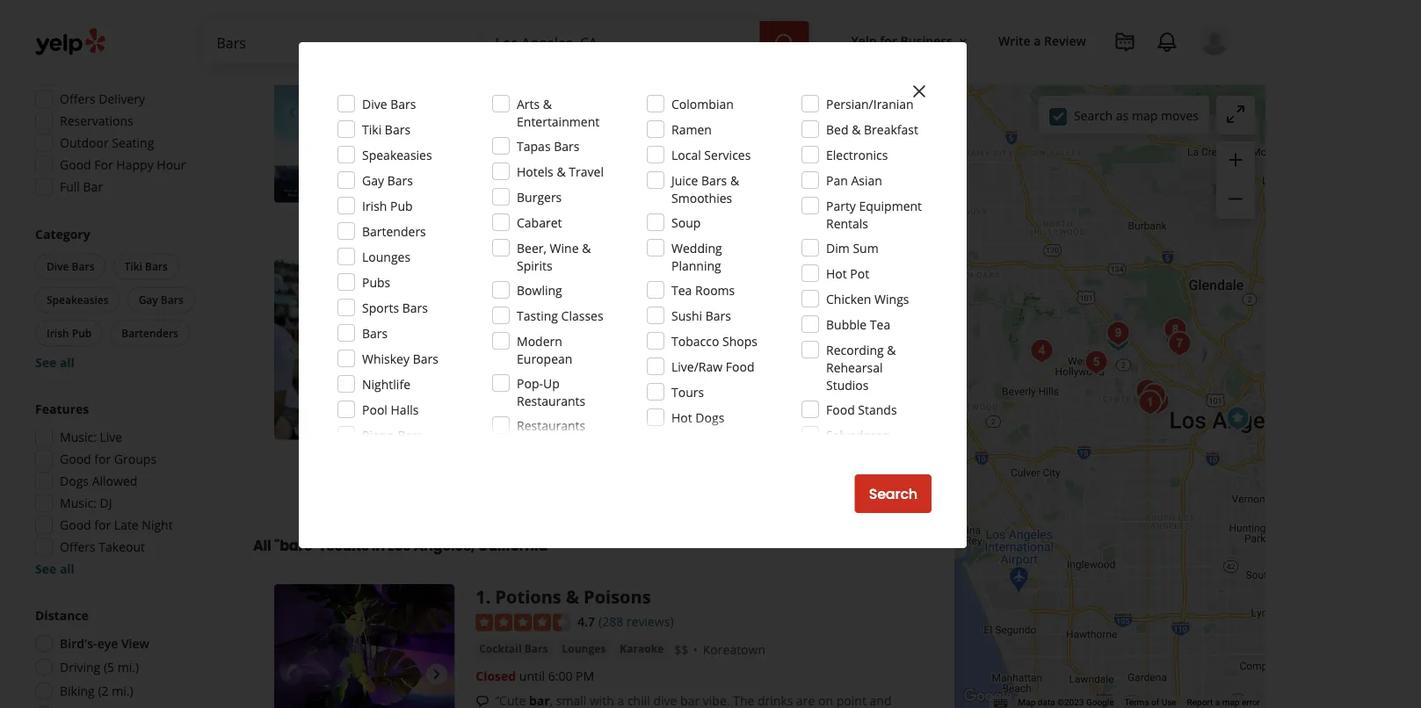 Task type: locate. For each thing, give the bounding box(es) containing it.
4 star rating image
[[476, 289, 571, 307]]

2 cocktail bars button from the top
[[476, 641, 552, 658]]

2 friendly from the left
[[640, 368, 684, 385]]

1 vertical spatial a
[[766, 413, 773, 430]]

for for late
[[94, 517, 111, 534]]

1 horizontal spatial in
[[734, 395, 744, 412]]

dollarita's® back! enjoy at your favorite applebee's. read more
[[491, 130, 753, 165]]

& inside "beer, wine & spirits"
[[582, 240, 591, 256]]

potions & poisons image
[[1133, 386, 1168, 421]]

1 vertical spatial all
[[60, 561, 75, 578]]

travel
[[569, 163, 604, 180]]

is down about
[[584, 413, 593, 430]]

times
[[636, 395, 668, 412]]

until left 6:00
[[519, 668, 545, 685]]

pub up pubs
[[390, 197, 413, 214]]

restaurants down up
[[517, 393, 586, 409]]

irish pub inside the search dialog
[[362, 197, 413, 214]]

1 or from the left
[[528, 430, 541, 447]]

tasting
[[517, 307, 558, 324]]

& up 4.7 link
[[566, 585, 579, 609]]

1 vertical spatial bar
[[83, 178, 103, 195]]

1 vertical spatial see
[[35, 561, 57, 578]]

irish down speakeasies 'button'
[[47, 326, 69, 341]]

4.7 link
[[578, 612, 595, 631]]

1 good from the top
[[60, 157, 91, 173]]

arts for arts district
[[559, 317, 582, 333]]

mi.) right (2
[[112, 683, 133, 700]]

2 previous image from the top
[[281, 664, 302, 685]]

cocktail bars button down 4.7 star rating image
[[476, 641, 552, 658]]

full
[[60, 178, 80, 195]]

bar right full
[[83, 178, 103, 195]]

1 horizontal spatial outdoor
[[493, 198, 537, 212]]

group containing suggested
[[30, 40, 218, 201]]

in right so
[[734, 395, 744, 412]]

music:
[[60, 429, 97, 446], [60, 495, 97, 512]]

& right bed
[[852, 121, 861, 138]]

tiki inside button
[[124, 259, 142, 274]]

notifications image
[[1157, 32, 1178, 53]]

arts up entertainment
[[517, 95, 540, 112]]

0 horizontal spatial view
[[121, 636, 150, 652]]

2 music: from the top
[[60, 495, 97, 512]]

0 vertical spatial gay bars
[[362, 172, 413, 189]]

0 vertical spatial reviews)
[[627, 289, 674, 305]]

truly la image
[[274, 260, 455, 440]]

a right the report
[[1216, 698, 1221, 708]]

1 horizontal spatial food
[[827, 401, 855, 418]]

arts inside "arts & entertainment"
[[517, 95, 540, 112]]

1 vertical spatial mi.)
[[112, 683, 133, 700]]

outdoor for outdoor seating
[[493, 198, 537, 212]]

©2023
[[1058, 698, 1085, 708]]

applebee's
[[476, 22, 571, 47]]

tours
[[672, 384, 704, 401]]

1 vertical spatial arts
[[559, 317, 582, 333]]

1 vertical spatial hot
[[672, 409, 693, 426]]

search for search
[[869, 484, 918, 504]]

good
[[60, 157, 91, 173], [60, 451, 91, 468], [60, 517, 91, 534]]

1 vertical spatial takeout
[[99, 539, 145, 556]]

1 vertical spatial view
[[121, 636, 150, 652]]

suggested
[[35, 40, 98, 57]]

place,
[[826, 395, 859, 412]]

1 vertical spatial cocktail bars link
[[476, 641, 552, 658]]

friendly down european
[[515, 368, 559, 385]]

0 vertical spatial takeout
[[681, 198, 723, 212]]

restaurants down here
[[517, 417, 586, 434]]

cocktail for first cocktail bars link from the top of the page
[[479, 317, 522, 331]]

pm
[[576, 343, 594, 360], [576, 668, 594, 685]]

2 horizontal spatial and
[[671, 395, 693, 412]]

for for groups
[[94, 451, 111, 468]]

cocktail for second cocktail bars link from the top of the page
[[479, 642, 522, 657]]

friendly up times
[[640, 368, 684, 385]]

1 horizontal spatial a
[[1034, 32, 1041, 49]]

2 all from the top
[[60, 561, 75, 578]]

bartenders inside button
[[122, 326, 178, 341]]

in left "los"
[[372, 536, 385, 556]]

next image for open until 11:30 pm
[[427, 339, 448, 360]]

1 vertical spatial for
[[94, 451, 111, 468]]

& down more
[[731, 172, 740, 189]]

$$
[[675, 642, 689, 658]]

0 vertical spatial dive
[[362, 95, 387, 112]]

tu madre - los feliz image
[[1158, 313, 1193, 348]]

music: for music: live
[[60, 429, 97, 446]]

previous image for open until midnight
[[281, 102, 302, 123]]

google image
[[960, 686, 1018, 709]]

warwick image
[[1101, 322, 1136, 357]]

delivery
[[99, 91, 145, 107]]

until for until 11:30 pm
[[512, 343, 538, 360]]

map region
[[933, 30, 1383, 709]]

irish pub inside button
[[47, 326, 92, 341]]

pubs
[[362, 274, 391, 291]]

0 horizontal spatial pub
[[72, 326, 92, 341]]

until for until 6:00 pm
[[519, 668, 545, 685]]

1 vertical spatial see all
[[35, 561, 75, 578]]

bar next door image
[[1025, 334, 1060, 369]]

next image
[[427, 339, 448, 360], [427, 664, 448, 685]]

zoom in image
[[1226, 149, 1247, 171]]

dim sum
[[827, 240, 879, 256]]

0 horizontal spatial a
[[766, 413, 773, 430]]

outdoor up cabaret
[[493, 198, 537, 212]]

0 vertical spatial gay
[[362, 172, 384, 189]]

bartenders down gay bars button
[[122, 326, 178, 341]]

see all for category
[[35, 354, 75, 371]]

0 horizontal spatial dive bars
[[47, 259, 95, 274]]

0 horizontal spatial gay bars
[[139, 293, 184, 307]]

1 horizontal spatial dive bars
[[362, 95, 416, 112]]

cocktail bars link down the 4 star rating image
[[476, 316, 552, 333]]

1 horizontal spatial search
[[1074, 107, 1113, 124]]

0 horizontal spatial or
[[528, 430, 541, 447]]

search down the salvadoran
[[869, 484, 918, 504]]

option group containing distance
[[30, 607, 218, 709]]

and up 'colorful!'
[[671, 395, 693, 412]]

or right eat
[[565, 430, 578, 447]]

1 all from the top
[[60, 354, 75, 371]]

cocktail down the 4 star rating image
[[479, 317, 522, 331]]

vegan friendly
[[601, 368, 684, 385]]

sushi bars
[[672, 307, 732, 324]]

11:30
[[541, 343, 572, 360]]

view left website
[[790, 470, 823, 490]]

cocktail bars for second cocktail bars link from the top of the page
[[479, 642, 548, 657]]

1 open from the top
[[476, 84, 509, 101]]

bar right + at the top of the page
[[631, 22, 661, 47]]

search image
[[774, 33, 795, 54]]

2 restaurants from the top
[[517, 417, 586, 434]]

zoom out image
[[1226, 189, 1247, 210]]

0 vertical spatial until
[[512, 84, 538, 101]]

planning
[[672, 257, 722, 274]]

1 see all from the top
[[35, 354, 75, 371]]

outdoor down reservations
[[60, 135, 109, 151]]

reviews) up karaoke
[[627, 614, 674, 630]]

open up the 'dollarita's®'
[[476, 84, 509, 101]]

irish up pubs
[[362, 197, 387, 214]]

offers down good for late night
[[60, 539, 96, 556]]

mi.) for driving (5 mi.)
[[118, 659, 139, 676]]

pm for open until 11:30 pm
[[576, 343, 594, 360]]

1 vertical spatial reviews)
[[627, 614, 674, 630]]

bartenders
[[362, 223, 426, 240], [122, 326, 178, 341]]

0 vertical spatial pm
[[576, 343, 594, 360]]

breakfast
[[864, 121, 919, 138]]

1 horizontal spatial irish
[[362, 197, 387, 214]]

food down studios
[[827, 401, 855, 418]]

0 vertical spatial see all
[[35, 354, 75, 371]]

all down irish pub button
[[60, 354, 75, 371]]

a inside "came here about three times and i'm so in love with this place, the vibe and scene is cute and colorful! if you want a laid back place to drink or eat or both. this is the place for…"
[[766, 413, 773, 430]]

0 vertical spatial map
[[1132, 107, 1158, 124]]

info icon image
[[689, 369, 703, 383], [689, 369, 703, 383]]

slideshow element for open until 11:30 pm
[[274, 260, 455, 440]]

reviews)
[[627, 289, 674, 305], [627, 614, 674, 630]]

0 horizontal spatial outdoor
[[60, 135, 109, 151]]

music: left 'dj'
[[60, 495, 97, 512]]

cocktail bars link down 4.7 star rating image
[[476, 641, 552, 658]]

2 good from the top
[[60, 451, 91, 468]]

map left error
[[1223, 698, 1240, 708]]

place down "place,"
[[829, 413, 860, 430]]

0 horizontal spatial dogs
[[60, 473, 89, 490]]

for up 'dogs allowed'
[[94, 451, 111, 468]]

2 slideshow element from the top
[[274, 260, 455, 440]]

1 vertical spatial music:
[[60, 495, 97, 512]]

1 vertical spatial until
[[512, 343, 538, 360]]

view right eye
[[121, 636, 150, 652]]

applebee's.
[[616, 148, 682, 165]]

option group
[[30, 607, 218, 709]]

see for category
[[35, 354, 57, 371]]

1 cocktail bars button from the top
[[476, 316, 552, 333]]

user actions element
[[838, 22, 1256, 130]]

& inside juice bars & smoothies
[[731, 172, 740, 189]]

16 speech v2 image
[[476, 695, 490, 709]]

3 good from the top
[[60, 517, 91, 534]]

speakeasies inside 'button'
[[47, 293, 109, 307]]

terms
[[1125, 698, 1150, 708]]

0 vertical spatial is
[[584, 413, 593, 430]]

0 horizontal spatial gay
[[139, 293, 158, 307]]

arts up 11:30
[[559, 317, 582, 333]]

group
[[30, 40, 218, 201], [1217, 142, 1256, 219], [32, 226, 218, 372], [30, 401, 218, 578]]

hour
[[157, 157, 186, 173]]

0 vertical spatial cocktail bars link
[[476, 316, 552, 333]]

see down irish pub button
[[35, 354, 57, 371]]

0 vertical spatial view
[[790, 470, 823, 490]]

la
[[526, 260, 548, 284]]

0 vertical spatial tea
[[672, 282, 692, 299]]

colorful!
[[649, 413, 696, 430]]

1 horizontal spatial arts
[[559, 317, 582, 333]]

gay bars button
[[127, 287, 195, 313]]

see all for features
[[35, 561, 75, 578]]

1 horizontal spatial dive
[[362, 95, 387, 112]]

lounges inside the search dialog
[[362, 248, 411, 265]]

all down offers takeout
[[60, 561, 75, 578]]

features
[[35, 401, 89, 418]]

1 horizontal spatial hot
[[827, 265, 847, 282]]

open for open until midnight
[[476, 84, 509, 101]]

place down the if
[[675, 430, 705, 447]]

you
[[710, 413, 731, 430]]

1 vertical spatial place
[[675, 430, 705, 447]]

all "bars" results in los angeles, california
[[253, 536, 548, 556]]

poisons
[[584, 585, 651, 609]]

dogs inside the search dialog
[[696, 409, 725, 426]]

gangnam pocha image
[[1130, 374, 1165, 409]]

hot left the if
[[672, 409, 693, 426]]

reviews) right (286 on the top left of page
[[627, 289, 674, 305]]

see all button down irish pub button
[[35, 354, 75, 371]]

potions
[[496, 585, 562, 609]]

1 reviews) from the top
[[627, 289, 674, 305]]

persian/iranian
[[827, 95, 914, 112]]

search as map moves
[[1074, 107, 1199, 124]]

good for groups
[[60, 451, 157, 468]]

or left eat
[[528, 430, 541, 447]]

see all down irish pub button
[[35, 354, 75, 371]]

& up entertainment
[[543, 95, 552, 112]]

a right write
[[1034, 32, 1041, 49]]

& right wine
[[582, 240, 591, 256]]

three
[[602, 395, 633, 412]]

1 slideshow element from the top
[[274, 22, 455, 203]]

0 vertical spatial irish
[[362, 197, 387, 214]]

(288 reviews)
[[599, 614, 674, 630]]

eye
[[97, 636, 118, 652]]

1 see all button from the top
[[35, 354, 75, 371]]

2 see all button from the top
[[35, 561, 75, 578]]

2 vertical spatial a
[[1216, 698, 1221, 708]]

good down music: dj
[[60, 517, 91, 534]]

0 horizontal spatial friendly
[[515, 368, 559, 385]]

tea up sushi
[[672, 282, 692, 299]]

mi.) right (5 at the left bottom of page
[[118, 659, 139, 676]]

the up "to"
[[863, 395, 881, 412]]

0 horizontal spatial food
[[726, 358, 755, 375]]

2 see all from the top
[[35, 561, 75, 578]]

takeout up soup
[[681, 198, 723, 212]]

& left travel
[[557, 163, 566, 180]]

0 vertical spatial food
[[726, 358, 755, 375]]

0 vertical spatial cocktail
[[479, 317, 522, 331]]

and down here
[[522, 413, 544, 430]]

1 vertical spatial dive
[[47, 259, 69, 274]]

1 vertical spatial pm
[[576, 668, 594, 685]]

1 vertical spatial open
[[476, 343, 509, 360]]

1 horizontal spatial pub
[[390, 197, 413, 214]]

apb image
[[1079, 345, 1114, 380]]

a for write
[[1034, 32, 1041, 49]]

0 horizontal spatial speakeasies
[[47, 293, 109, 307]]

None search field
[[203, 21, 813, 63]]

1 friendly from the left
[[515, 368, 559, 385]]

1 vertical spatial tiki
[[124, 259, 142, 274]]

cocktail bars down the 4 star rating image
[[479, 317, 548, 331]]

karaoke link
[[617, 641, 668, 658]]

next image right whiskey
[[427, 339, 448, 360]]

expand map image
[[1226, 104, 1247, 125]]

services
[[705, 146, 751, 163]]

restaurants
[[517, 393, 586, 409], [517, 417, 586, 434]]

for up offers takeout
[[94, 517, 111, 534]]

map right as
[[1132, 107, 1158, 124]]

0 vertical spatial bartenders
[[362, 223, 426, 240]]

irish pub down speakeasies 'button'
[[47, 326, 92, 341]]

1 offers from the top
[[60, 91, 96, 107]]

see
[[35, 354, 57, 371], [35, 561, 57, 578]]

0 vertical spatial good
[[60, 157, 91, 173]]

0 horizontal spatial irish
[[47, 326, 69, 341]]

1 vertical spatial outdoor
[[493, 198, 537, 212]]

1 horizontal spatial the
[[863, 395, 881, 412]]

1 vertical spatial dive bars
[[47, 259, 95, 274]]

see all button up the distance
[[35, 561, 75, 578]]

the down 'colorful!'
[[653, 430, 672, 447]]

pub down speakeasies 'button'
[[72, 326, 92, 341]]

tiki inside the search dialog
[[362, 121, 382, 138]]

1 vertical spatial tea
[[870, 316, 891, 333]]

karaoke button
[[617, 641, 668, 658]]

tea down wings
[[870, 316, 891, 333]]

rehearsal
[[827, 359, 883, 376]]

0 vertical spatial lounges
[[362, 248, 411, 265]]

2 reviews) from the top
[[627, 614, 674, 630]]

until up pet friendly
[[512, 343, 538, 360]]

0 horizontal spatial is
[[584, 413, 593, 430]]

0 horizontal spatial and
[[522, 413, 544, 430]]

music: down features
[[60, 429, 97, 446]]

1 previous image from the top
[[281, 102, 302, 123]]

3 slideshow element from the top
[[274, 585, 455, 709]]

2 see from the top
[[35, 561, 57, 578]]

hot for hot dogs
[[672, 409, 693, 426]]

report
[[1188, 698, 1214, 708]]

2 cocktail bars from the top
[[479, 642, 548, 657]]

open up pet
[[476, 343, 509, 360]]

offers
[[60, 91, 96, 107], [60, 539, 96, 556]]

pm right 6:00
[[576, 668, 594, 685]]

late
[[114, 517, 139, 534]]

0 vertical spatial dive bars
[[362, 95, 416, 112]]

cocktail bars down 4.7 star rating image
[[479, 642, 548, 657]]

for right yelp
[[880, 32, 898, 49]]

good down music: live
[[60, 451, 91, 468]]

gay bars inside the search dialog
[[362, 172, 413, 189]]

1 vertical spatial search
[[869, 484, 918, 504]]

until left midnight
[[512, 84, 538, 101]]

truly la image
[[1221, 401, 1256, 437]]

1 next image from the top
[[427, 339, 448, 360]]

lounges up pubs
[[362, 248, 411, 265]]

cocktail up "closed" at the bottom left
[[479, 642, 522, 657]]

slideshow element
[[274, 22, 455, 203], [274, 260, 455, 440], [274, 585, 455, 709]]

is right this
[[641, 430, 650, 447]]

to
[[863, 413, 875, 430]]

a inside "write a review" link
[[1034, 32, 1041, 49]]

slideshow element for closed until 6:00 pm
[[274, 585, 455, 709]]

1 cocktail bars from the top
[[479, 317, 548, 331]]

dollarita's®
[[491, 130, 580, 147]]

good up full
[[60, 157, 91, 173]]

i'm
[[696, 395, 714, 412]]

group containing category
[[32, 226, 218, 372]]

tiki-ti cocktail lounge image
[[1160, 323, 1195, 358]]

search left as
[[1074, 107, 1113, 124]]

2 cocktail from the top
[[479, 642, 522, 657]]

outdoor inside group
[[60, 135, 109, 151]]

about
[[565, 395, 599, 412]]

1 vertical spatial cocktail
[[479, 642, 522, 657]]

cocktail bars button down the 4 star rating image
[[476, 316, 552, 333]]

1 vertical spatial cocktail bars
[[479, 642, 548, 657]]

4.7 star rating image
[[476, 614, 571, 632]]

pm for closed until 6:00 pm
[[576, 668, 594, 685]]

1 horizontal spatial tea
[[870, 316, 891, 333]]

open for open until 11:30 pm
[[476, 343, 509, 360]]

1 horizontal spatial takeout
[[681, 198, 723, 212]]

0 vertical spatial offers
[[60, 91, 96, 107]]

dive inside button
[[47, 259, 69, 274]]

irish pub button
[[35, 321, 103, 347]]

1 vertical spatial next image
[[427, 664, 448, 685]]

hot left the pot
[[827, 265, 847, 282]]

+
[[616, 22, 626, 47]]

0 vertical spatial dogs
[[696, 409, 725, 426]]

and up this
[[624, 413, 646, 430]]

allowed
[[92, 473, 138, 490]]

1 music: from the top
[[60, 429, 97, 446]]

0 horizontal spatial tiki bars
[[124, 259, 168, 274]]

1 cocktail from the top
[[479, 317, 522, 331]]

next image left "closed" at the bottom left
[[427, 664, 448, 685]]

search inside button
[[869, 484, 918, 504]]

friendly
[[515, 368, 559, 385], [640, 368, 684, 385]]

see up the distance
[[35, 561, 57, 578]]

reviews) for (288 reviews)
[[627, 614, 674, 630]]

for inside button
[[880, 32, 898, 49]]

music: for music: dj
[[60, 495, 97, 512]]

bartenders up pubs
[[362, 223, 426, 240]]

music: live
[[60, 429, 122, 446]]

yelp
[[852, 32, 877, 49]]

1 vertical spatial previous image
[[281, 664, 302, 685]]

this
[[802, 395, 823, 412]]

previous image
[[281, 102, 302, 123], [281, 664, 302, 685]]

1 vertical spatial slideshow element
[[274, 260, 455, 440]]

halls
[[391, 401, 419, 418]]

2 next image from the top
[[427, 664, 448, 685]]

a left laid
[[766, 413, 773, 430]]

0 vertical spatial tiki
[[362, 121, 382, 138]]

pub
[[390, 197, 413, 214], [72, 326, 92, 341]]

lounges down 4.7 at the left bottom of the page
[[562, 642, 606, 657]]

pan
[[827, 172, 848, 189]]

1 vertical spatial pub
[[72, 326, 92, 341]]

1 vertical spatial irish
[[47, 326, 69, 341]]

bird's-
[[60, 636, 97, 652]]

search
[[1074, 107, 1113, 124], [869, 484, 918, 504]]

1 horizontal spatial gay bars
[[362, 172, 413, 189]]

2 vertical spatial until
[[519, 668, 545, 685]]

0 vertical spatial all
[[60, 354, 75, 371]]

reservations
[[60, 113, 133, 129]]

good for good for groups
[[60, 451, 91, 468]]

see all up the distance
[[35, 561, 75, 578]]

cocktail bars button for first cocktail bars link from the top of the page
[[476, 316, 552, 333]]

review
[[1045, 32, 1087, 49]]

2 open from the top
[[476, 343, 509, 360]]

hot for hot pot
[[827, 265, 847, 282]]

2 offers from the top
[[60, 539, 96, 556]]

1 horizontal spatial or
[[565, 430, 578, 447]]

bartenders button
[[110, 321, 190, 347]]

good for good for late night
[[60, 517, 91, 534]]

wine
[[550, 240, 579, 256]]

takeout down late
[[99, 539, 145, 556]]

0 horizontal spatial place
[[675, 430, 705, 447]]

& right the recording
[[888, 342, 897, 358]]

0 vertical spatial a
[[1034, 32, 1041, 49]]

pub inside button
[[72, 326, 92, 341]]

1 see from the top
[[35, 354, 57, 371]]

pm down the arts district on the left top of page
[[576, 343, 594, 360]]

closed
[[476, 668, 516, 685]]

dive bars inside the search dialog
[[362, 95, 416, 112]]

0 horizontal spatial search
[[869, 484, 918, 504]]

juice
[[672, 172, 699, 189]]

food down shops
[[726, 358, 755, 375]]

all for features
[[60, 561, 75, 578]]

a
[[1034, 32, 1041, 49], [766, 413, 773, 430], [1216, 698, 1221, 708]]

0 vertical spatial restaurants
[[517, 393, 586, 409]]

irish pub up pubs
[[362, 197, 413, 214]]

offers up reservations
[[60, 91, 96, 107]]

for…"
[[708, 430, 739, 447]]



Task type: describe. For each thing, give the bounding box(es) containing it.
2 cocktail bars link from the top
[[476, 641, 552, 658]]

see all button for category
[[35, 354, 75, 371]]

lounges inside button
[[562, 642, 606, 657]]

map for error
[[1223, 698, 1240, 708]]

nightlife
[[362, 376, 411, 393]]

live/raw food
[[672, 358, 755, 375]]

burgers
[[517, 189, 562, 205]]

los
[[388, 536, 411, 556]]

of
[[1152, 698, 1160, 708]]

drugstore cowboy image
[[1163, 327, 1198, 362]]

& inside "arts & entertainment"
[[543, 95, 552, 112]]

1 horizontal spatial is
[[641, 430, 650, 447]]

map for moves
[[1132, 107, 1158, 124]]

friendly for vegan friendly
[[640, 368, 684, 385]]

bartenders inside the search dialog
[[362, 223, 426, 240]]

(5
[[104, 659, 114, 676]]

1 vertical spatial food
[[827, 401, 855, 418]]

1 vertical spatial dogs
[[60, 473, 89, 490]]

speakeasies inside the search dialog
[[362, 146, 432, 163]]

gay bars inside gay bars button
[[139, 293, 184, 307]]

seating
[[539, 198, 576, 212]]

irish inside button
[[47, 326, 69, 341]]

cabaret
[[517, 214, 562, 231]]

1 cocktail bars link from the top
[[476, 316, 552, 333]]

yelp for business
[[852, 32, 953, 49]]

back
[[800, 413, 826, 430]]

business
[[901, 32, 953, 49]]

irish inside the search dialog
[[362, 197, 387, 214]]

good for good for happy hour
[[60, 157, 91, 173]]

keyboard shortcuts image
[[994, 699, 1008, 708]]

hot dogs
[[672, 409, 725, 426]]

potions & poisons image
[[274, 585, 455, 709]]

0 horizontal spatial tea
[[672, 282, 692, 299]]

tiki bars inside the search dialog
[[362, 121, 411, 138]]

seoul salon restaurant & bar image
[[1137, 379, 1172, 414]]

friendly for pet friendly
[[515, 368, 559, 385]]

group containing features
[[30, 401, 218, 578]]

whiskey bars
[[362, 350, 439, 367]]

close image
[[909, 81, 930, 102]]

cocktail bars button for second cocktail bars link from the top of the page
[[476, 641, 552, 658]]

1 horizontal spatial bar
[[631, 22, 661, 47]]

a for report
[[1216, 698, 1221, 708]]

(286
[[599, 289, 624, 305]]

rooms
[[696, 282, 735, 299]]

pot
[[851, 265, 870, 282]]

view website
[[790, 470, 882, 490]]

dive bars inside button
[[47, 259, 95, 274]]

website
[[826, 470, 882, 490]]

noir hollywood image
[[1101, 316, 1136, 351]]

california
[[478, 536, 548, 556]]

results
[[320, 536, 369, 556]]

hotels & travel
[[517, 163, 604, 180]]

bubble
[[827, 316, 867, 333]]

see all button for features
[[35, 561, 75, 578]]

wings
[[875, 291, 910, 307]]

tapas bars
[[517, 138, 580, 154]]

gay inside button
[[139, 293, 158, 307]]

happy
[[116, 157, 154, 173]]

outdoor for outdoor seating
[[60, 135, 109, 151]]

mi.) for biking (2 mi.)
[[112, 683, 133, 700]]

1 horizontal spatial and
[[624, 413, 646, 430]]

projects image
[[1115, 32, 1136, 53]]

0 vertical spatial place
[[829, 413, 860, 430]]

tobacco shops
[[672, 333, 758, 350]]

pub inside the search dialog
[[390, 197, 413, 214]]

good for late night
[[60, 517, 173, 534]]

pan asian
[[827, 172, 883, 189]]

smoothies
[[672, 189, 733, 206]]

open until midnight
[[476, 84, 592, 101]]

pet friendly
[[493, 368, 562, 385]]

reviews) for (286 reviews)
[[627, 289, 674, 305]]

pool
[[362, 401, 388, 418]]

local services
[[672, 146, 751, 163]]

pop-
[[517, 375, 543, 392]]

slideshow element for open until midnight
[[274, 22, 455, 203]]

(288
[[599, 614, 624, 630]]

beer,
[[517, 240, 547, 256]]

groups
[[114, 451, 157, 468]]

previous image for closed until 6:00 pm
[[281, 664, 302, 685]]

vegan
[[601, 368, 637, 385]]

(286 reviews)
[[599, 289, 674, 305]]

seating
[[112, 135, 154, 151]]

gay inside the search dialog
[[362, 172, 384, 189]]

1 restaurants from the top
[[517, 393, 586, 409]]

0 horizontal spatial bar
[[83, 178, 103, 195]]

sushi
[[672, 307, 703, 324]]

cocktail bars for first cocktail bars link from the top of the page
[[479, 317, 548, 331]]

offers for offers delivery
[[60, 91, 96, 107]]

report a map error link
[[1188, 698, 1261, 708]]

offers takeout
[[60, 539, 145, 556]]

rentals
[[827, 215, 869, 232]]

biking (2 mi.)
[[60, 683, 133, 700]]

search dialog
[[0, 0, 1422, 709]]

applebee's grill + bar image
[[274, 22, 455, 203]]

chicken
[[827, 291, 872, 307]]

for for business
[[880, 32, 898, 49]]

write a review link
[[992, 25, 1094, 56]]

bed
[[827, 121, 849, 138]]

entertainment
[[517, 113, 600, 130]]

1 vertical spatial the
[[653, 430, 672, 447]]

all for category
[[60, 354, 75, 371]]

dive inside the search dialog
[[362, 95, 387, 112]]

party
[[827, 197, 856, 214]]

(286 reviews) link
[[599, 287, 674, 306]]

local
[[672, 146, 701, 163]]

see for features
[[35, 561, 57, 578]]

angeles,
[[414, 536, 475, 556]]

here
[[536, 395, 562, 412]]

terms of use
[[1125, 698, 1177, 708]]

midnight
[[541, 84, 592, 101]]

r bar image
[[1141, 385, 1176, 420]]

"came
[[495, 395, 533, 412]]

beer, wine & spirits
[[517, 240, 591, 274]]

tasting classes
[[517, 307, 604, 324]]

wedding
[[672, 240, 723, 256]]

previous image
[[281, 339, 302, 360]]

in inside "came here about three times and i'm so in love with this place, the vibe and scene is cute and colorful! if you want a laid back place to drink or eat or both. this is the place for…"
[[734, 395, 744, 412]]

arts district
[[559, 317, 626, 333]]

live/raw
[[672, 358, 723, 375]]

16 checkmark v2 image
[[664, 198, 678, 212]]

salvadoran
[[827, 427, 891, 444]]

piano bars
[[362, 427, 424, 444]]

2 or from the left
[[565, 430, 578, 447]]

error
[[1242, 698, 1261, 708]]

bars inside juice bars & smoothies
[[702, 172, 727, 189]]

sum
[[853, 240, 879, 256]]

1 horizontal spatial view
[[790, 470, 823, 490]]

good for happy hour
[[60, 157, 186, 173]]

search for search as map moves
[[1074, 107, 1113, 124]]

1 vertical spatial in
[[372, 536, 385, 556]]

next image for closed until 6:00 pm
[[427, 664, 448, 685]]

offers for offers takeout
[[60, 539, 96, 556]]

& inside recording & rehearsal studios
[[888, 342, 897, 358]]

with
[[774, 395, 799, 412]]

vibe
[[495, 413, 519, 430]]

food stands
[[827, 401, 897, 418]]

tiki bars inside button
[[124, 259, 168, 274]]

eat
[[544, 430, 562, 447]]

studios
[[827, 377, 869, 393]]

google
[[1087, 698, 1114, 708]]

pet
[[493, 368, 512, 385]]

colombian
[[672, 95, 734, 112]]

juice bars & smoothies
[[672, 172, 740, 206]]

lounges button
[[559, 641, 610, 658]]

arts for arts & entertainment
[[517, 95, 540, 112]]

dogs allowed
[[60, 473, 138, 490]]

1
[[476, 585, 486, 609]]

bowling
[[517, 282, 563, 299]]

bubble tea
[[827, 316, 891, 333]]

koreatown
[[703, 642, 766, 658]]

more
[[722, 148, 753, 165]]

16 chevron down v2 image
[[957, 34, 971, 48]]

until for until midnight
[[512, 84, 538, 101]]

view inside option group
[[121, 636, 150, 652]]

0 horizontal spatial takeout
[[99, 539, 145, 556]]

.
[[486, 585, 491, 609]]



Task type: vqa. For each thing, say whether or not it's contained in the screenshot.
second 4.3 star rating IMAGE from the top of the page
no



